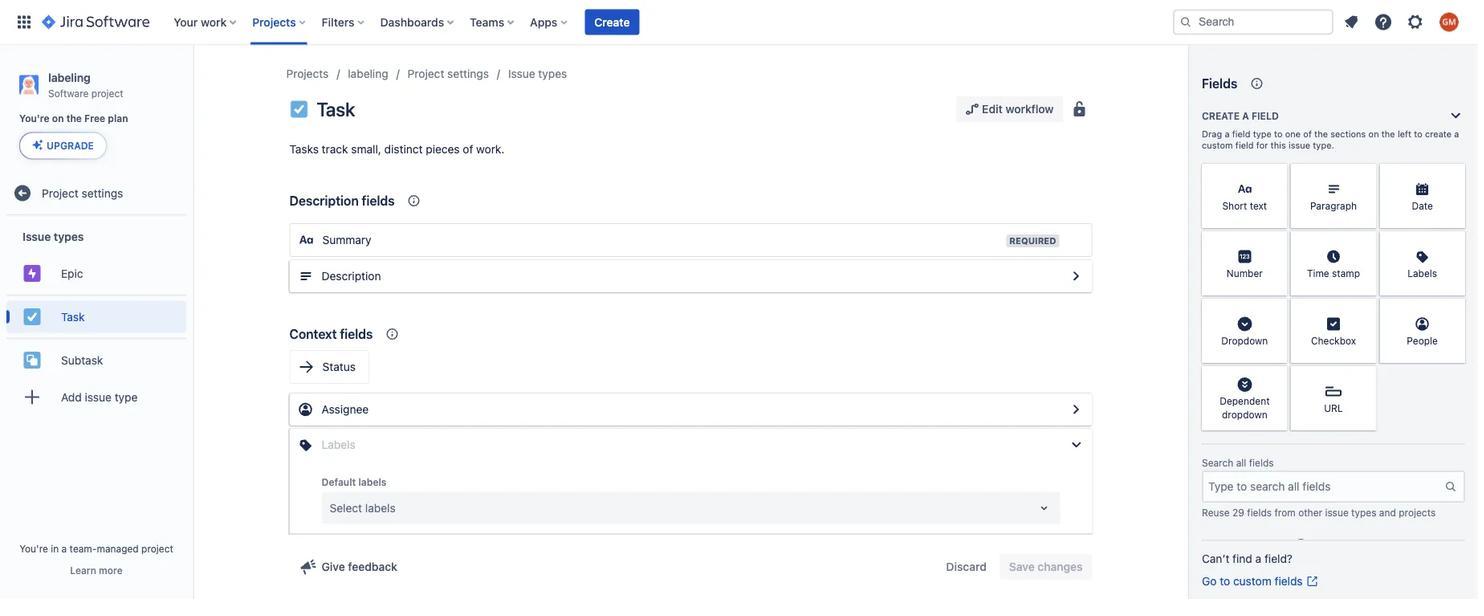 Task type: vqa. For each thing, say whether or not it's contained in the screenshot.
Settings Icon
no



Task type: locate. For each thing, give the bounding box(es) containing it.
1 horizontal spatial issue
[[508, 67, 535, 80]]

you're for you're on the free plan
[[19, 113, 50, 124]]

field up 'for'
[[1252, 110, 1279, 121]]

0 horizontal spatial issue types
[[22, 230, 84, 243]]

project settings link down dashboards 'dropdown button'
[[408, 64, 489, 84]]

fields right all
[[1249, 457, 1274, 469]]

banner
[[0, 0, 1478, 45]]

filters button
[[317, 9, 371, 35]]

labeling down filters popup button
[[348, 67, 388, 80]]

task down epic
[[61, 310, 85, 323]]

issue right other
[[1325, 507, 1349, 518]]

apps button
[[525, 9, 574, 35]]

labels right select at bottom left
[[365, 501, 396, 514]]

0 vertical spatial projects
[[252, 15, 296, 29]]

0 vertical spatial task
[[317, 98, 355, 120]]

1 horizontal spatial labeling
[[348, 67, 388, 80]]

short
[[1223, 200, 1247, 211]]

projects right work
[[252, 15, 296, 29]]

to up this
[[1274, 129, 1283, 139]]

sidebar navigation image
[[175, 64, 210, 96]]

0 vertical spatial of
[[1304, 129, 1312, 139]]

can't
[[1202, 552, 1230, 565]]

the left free
[[66, 113, 82, 124]]

assignee button
[[289, 393, 1093, 426]]

1 horizontal spatial the
[[1315, 129, 1328, 139]]

epic link
[[6, 257, 186, 289]]

a
[[1242, 110, 1249, 121], [1225, 129, 1230, 139], [1455, 129, 1459, 139], [62, 543, 67, 554], [1256, 552, 1262, 565]]

more information image for labels
[[1445, 233, 1464, 252]]

0 vertical spatial project
[[91, 87, 123, 99]]

group
[[6, 215, 186, 423]]

learn more
[[70, 565, 123, 576]]

labeling software project
[[48, 71, 123, 99]]

more information about the context fields image
[[383, 324, 402, 344]]

0 vertical spatial issue
[[1289, 140, 1311, 151]]

apps
[[530, 15, 558, 29]]

description
[[289, 193, 359, 208], [322, 269, 381, 283]]

0 horizontal spatial create
[[595, 15, 630, 29]]

0 vertical spatial on
[[52, 113, 64, 124]]

2 horizontal spatial issue
[[1325, 507, 1349, 518]]

subtask link
[[6, 344, 186, 376]]

edit
[[982, 102, 1003, 116]]

0 vertical spatial labels
[[359, 477, 387, 488]]

project down upgrade button
[[42, 186, 78, 200]]

2 open field configuration image from the top
[[1067, 400, 1086, 419]]

left
[[1398, 129, 1412, 139]]

0 vertical spatial description
[[289, 193, 359, 208]]

0 horizontal spatial task
[[61, 310, 85, 323]]

1 vertical spatial custom
[[1233, 575, 1272, 588]]

1 horizontal spatial project
[[141, 543, 173, 554]]

0 horizontal spatial project
[[91, 87, 123, 99]]

go to custom fields link
[[1202, 573, 1319, 589]]

labels down date
[[1408, 267, 1438, 279]]

1 vertical spatial open field configuration image
[[1067, 400, 1086, 419]]

open field configuration image for assignee
[[1067, 400, 1086, 419]]

type up 'for'
[[1253, 129, 1272, 139]]

more information image up paragraph
[[1356, 165, 1375, 185]]

issue inside 'drag a field type to one of the sections on the left to create a custom field for this issue type.'
[[1289, 140, 1311, 151]]

description inside button
[[322, 269, 381, 283]]

1 you're from the top
[[19, 113, 50, 124]]

0 vertical spatial type
[[1253, 129, 1272, 139]]

custom inside 'drag a field type to one of the sections on the left to create a custom field for this issue type.'
[[1202, 140, 1233, 151]]

1 horizontal spatial project
[[408, 67, 444, 80]]

1 vertical spatial task
[[61, 310, 85, 323]]

0 vertical spatial labels
[[1408, 267, 1438, 279]]

dependent dropdown
[[1220, 395, 1270, 420]]

labels for default labels
[[359, 477, 387, 488]]

task inside group
[[61, 310, 85, 323]]

to right the left
[[1414, 129, 1423, 139]]

2 vertical spatial issue
[[1325, 507, 1349, 518]]

2 vertical spatial types
[[1352, 507, 1377, 518]]

create up drag
[[1202, 110, 1240, 121]]

go
[[1202, 575, 1217, 588]]

task
[[317, 98, 355, 120], [61, 310, 85, 323]]

description button
[[289, 260, 1093, 292]]

to
[[1274, 129, 1283, 139], [1414, 129, 1423, 139], [1220, 575, 1230, 588]]

0 horizontal spatial project settings
[[42, 186, 123, 200]]

issue right add
[[85, 390, 112, 403]]

projects
[[252, 15, 296, 29], [286, 67, 329, 80]]

issue inside group
[[22, 230, 51, 243]]

project down dashboards 'dropdown button'
[[408, 67, 444, 80]]

1 vertical spatial issue types
[[22, 230, 84, 243]]

give
[[322, 560, 345, 573]]

more information image down stamp
[[1356, 300, 1375, 320]]

more information image up dropdown
[[1267, 300, 1286, 320]]

1 vertical spatial project
[[141, 543, 173, 554]]

subtask
[[61, 353, 103, 367]]

labeling inside the labeling software project
[[48, 71, 91, 84]]

0 horizontal spatial types
[[54, 230, 84, 243]]

open image
[[1035, 498, 1054, 518]]

open field configuration image inside description button
[[1067, 267, 1086, 286]]

2 you're from the top
[[19, 543, 48, 554]]

your work button
[[169, 9, 243, 35]]

settings
[[447, 67, 489, 80], [82, 186, 123, 200]]

custom down drag
[[1202, 140, 1233, 151]]

labels down assignee
[[322, 438, 356, 451]]

create right apps dropdown button
[[595, 15, 630, 29]]

1 vertical spatial settings
[[82, 186, 123, 200]]

0 horizontal spatial labels
[[322, 438, 356, 451]]

description up summary
[[289, 193, 359, 208]]

field left 'for'
[[1236, 140, 1254, 151]]

edit workflow button
[[957, 96, 1064, 122]]

0 vertical spatial create
[[595, 15, 630, 29]]

in
[[51, 543, 59, 554]]

more information image for number
[[1267, 233, 1286, 252]]

labeling link
[[348, 64, 388, 84]]

create
[[595, 15, 630, 29], [1202, 110, 1240, 121]]

project settings link down upgrade
[[6, 177, 186, 209]]

create inside create "button"
[[595, 15, 630, 29]]

Search field
[[1173, 9, 1334, 35]]

1 horizontal spatial of
[[1304, 129, 1312, 139]]

find
[[1233, 552, 1253, 565]]

issue up epic link
[[22, 230, 51, 243]]

0 vertical spatial you're
[[19, 113, 50, 124]]

labels up select labels
[[359, 477, 387, 488]]

1 vertical spatial create
[[1202, 110, 1240, 121]]

you're up upgrade button
[[19, 113, 50, 124]]

project right the managed
[[141, 543, 173, 554]]

issue
[[1289, 140, 1311, 151], [85, 390, 112, 403], [1325, 507, 1349, 518]]

from
[[1275, 507, 1296, 518]]

1 vertical spatial you're
[[19, 543, 48, 554]]

labeling for labeling software project
[[48, 71, 91, 84]]

1 horizontal spatial type
[[1253, 129, 1272, 139]]

0 vertical spatial types
[[538, 67, 567, 80]]

1 vertical spatial issue
[[85, 390, 112, 403]]

project settings down upgrade
[[42, 186, 123, 200]]

1 vertical spatial types
[[54, 230, 84, 243]]

0 horizontal spatial settings
[[82, 186, 123, 200]]

0 horizontal spatial of
[[463, 143, 473, 156]]

Default labels text field
[[330, 500, 333, 516]]

0 vertical spatial issue types
[[508, 67, 567, 80]]

stamp
[[1332, 267, 1360, 279]]

1 horizontal spatial project settings
[[408, 67, 489, 80]]

1 horizontal spatial issue
[[1289, 140, 1311, 151]]

0 horizontal spatial labeling
[[48, 71, 91, 84]]

1 vertical spatial field
[[1232, 129, 1251, 139]]

tasks track small, distinct pieces of work.
[[289, 143, 505, 156]]

status
[[322, 360, 356, 373]]

1 horizontal spatial types
[[538, 67, 567, 80]]

tasks
[[289, 143, 319, 156]]

more information image
[[1356, 165, 1375, 185], [1267, 233, 1286, 252], [1267, 300, 1286, 320], [1356, 300, 1375, 320], [1267, 368, 1286, 387]]

types inside group
[[54, 230, 84, 243]]

a right find on the bottom right
[[1256, 552, 1262, 565]]

types down apps dropdown button
[[538, 67, 567, 80]]

of right one at the top right of page
[[1304, 129, 1312, 139]]

field down create a field
[[1232, 129, 1251, 139]]

of left work.
[[463, 143, 473, 156]]

projects inside dropdown button
[[252, 15, 296, 29]]

custom down the can't find a field?
[[1233, 575, 1272, 588]]

project settings down dashboards 'dropdown button'
[[408, 67, 489, 80]]

types for issue types "link"
[[538, 67, 567, 80]]

types up epic
[[54, 230, 84, 243]]

can't find a field?
[[1202, 552, 1293, 565]]

type down subtask link
[[115, 390, 138, 403]]

settings down the teams
[[447, 67, 489, 80]]

labels
[[359, 477, 387, 488], [365, 501, 396, 514]]

task right issue type icon
[[317, 98, 355, 120]]

more information image for time stamp
[[1356, 233, 1375, 252]]

you're left in
[[19, 543, 48, 554]]

more information image up the dependent
[[1267, 368, 1286, 387]]

on up upgrade button
[[52, 113, 64, 124]]

labeling up software
[[48, 71, 91, 84]]

settings down upgrade
[[82, 186, 123, 200]]

issue down apps
[[508, 67, 535, 80]]

upgrade
[[47, 140, 94, 151]]

custom
[[1202, 140, 1233, 151], [1233, 575, 1272, 588]]

open field configuration image inside assignee button
[[1067, 400, 1086, 419]]

0 horizontal spatial issue
[[85, 390, 112, 403]]

task link
[[6, 301, 186, 333]]

and
[[1379, 507, 1396, 518]]

1 horizontal spatial create
[[1202, 110, 1240, 121]]

1 vertical spatial project settings
[[42, 186, 123, 200]]

workflow
[[1006, 102, 1054, 116]]

project
[[91, 87, 123, 99], [141, 543, 173, 554]]

issue types link
[[508, 64, 567, 84]]

1 horizontal spatial issue types
[[508, 67, 567, 80]]

types left "and"
[[1352, 507, 1377, 518]]

more information about the context fields image
[[404, 191, 424, 210]]

0 vertical spatial settings
[[447, 67, 489, 80]]

you're for you're in a team-managed project
[[19, 543, 48, 554]]

1 horizontal spatial labels
[[1408, 267, 1438, 279]]

project settings
[[408, 67, 489, 80], [42, 186, 123, 200]]

issue for issue types "link"
[[508, 67, 535, 80]]

team-
[[70, 543, 97, 554]]

description down summary
[[322, 269, 381, 283]]

0 vertical spatial issue
[[508, 67, 535, 80]]

types inside "link"
[[538, 67, 567, 80]]

labeling
[[348, 67, 388, 80], [48, 71, 91, 84]]

search all fields
[[1202, 457, 1274, 469]]

create for create a field
[[1202, 110, 1240, 121]]

a right create
[[1455, 129, 1459, 139]]

more information image for short text
[[1267, 165, 1286, 185]]

a right in
[[62, 543, 67, 554]]

other
[[1299, 507, 1323, 518]]

dashboards button
[[375, 9, 460, 35]]

project up plan
[[91, 87, 123, 99]]

project
[[408, 67, 444, 80], [42, 186, 78, 200]]

fields
[[362, 193, 395, 208], [340, 326, 373, 342], [1249, 457, 1274, 469], [1247, 507, 1272, 518], [1256, 539, 1282, 550], [1275, 575, 1303, 588]]

jira software image
[[42, 12, 150, 32], [42, 12, 150, 32]]

1 vertical spatial description
[[322, 269, 381, 283]]

fields right 29
[[1247, 507, 1272, 518]]

more information image
[[1267, 165, 1286, 185], [1445, 165, 1464, 185], [1356, 233, 1375, 252], [1445, 233, 1464, 252], [1445, 300, 1464, 320]]

open field configuration image
[[1067, 267, 1086, 286], [1067, 400, 1086, 419]]

0 horizontal spatial project
[[42, 186, 78, 200]]

issue types down apps
[[508, 67, 567, 80]]

your
[[174, 15, 198, 29]]

type inside button
[[115, 390, 138, 403]]

0 vertical spatial field
[[1252, 110, 1279, 121]]

0 horizontal spatial type
[[115, 390, 138, 403]]

1 vertical spatial project settings link
[[6, 177, 186, 209]]

issue down one at the top right of page
[[1289, 140, 1311, 151]]

1 vertical spatial type
[[115, 390, 138, 403]]

1 vertical spatial labels
[[365, 501, 396, 514]]

1 open field configuration image from the top
[[1067, 267, 1086, 286]]

1 horizontal spatial settings
[[447, 67, 489, 80]]

2 horizontal spatial types
[[1352, 507, 1377, 518]]

group containing issue types
[[6, 215, 186, 423]]

1 horizontal spatial on
[[1369, 129, 1379, 139]]

field
[[1252, 110, 1279, 121], [1232, 129, 1251, 139], [1236, 140, 1254, 151]]

to right go
[[1220, 575, 1230, 588]]

the
[[66, 113, 82, 124], [1315, 129, 1328, 139], [1382, 129, 1395, 139]]

description fields
[[289, 193, 395, 208]]

close field configuration image
[[1067, 435, 1086, 455]]

on right sections
[[1369, 129, 1379, 139]]

0 vertical spatial open field configuration image
[[1067, 267, 1086, 286]]

more information image down text
[[1267, 233, 1286, 252]]

project settings link
[[408, 64, 489, 84], [6, 177, 186, 209]]

teams button
[[465, 9, 520, 35]]

projects up issue type icon
[[286, 67, 329, 80]]

banner containing your work
[[0, 0, 1478, 45]]

labels for close field configuration icon
[[322, 438, 356, 451]]

issue inside "link"
[[508, 67, 535, 80]]

1 vertical spatial on
[[1369, 129, 1379, 139]]

issue types
[[508, 67, 567, 80], [22, 230, 84, 243]]

0 vertical spatial custom
[[1202, 140, 1233, 151]]

the left the left
[[1382, 129, 1395, 139]]

drag a field type to one of the sections on the left to create a custom field for this issue type.
[[1202, 129, 1459, 151]]

pieces
[[426, 143, 460, 156]]

field for create
[[1252, 110, 1279, 121]]

0 horizontal spatial issue
[[22, 230, 51, 243]]

1 horizontal spatial project settings link
[[408, 64, 489, 84]]

0 horizontal spatial project settings link
[[6, 177, 186, 209]]

1 vertical spatial issue
[[22, 230, 51, 243]]

1 vertical spatial projects
[[286, 67, 329, 80]]

the up type.
[[1315, 129, 1328, 139]]

projects for projects link at the left top
[[286, 67, 329, 80]]

0 horizontal spatial on
[[52, 113, 64, 124]]

issue types up epic
[[22, 230, 84, 243]]

1 vertical spatial labels
[[322, 438, 356, 451]]

go to custom fields
[[1202, 575, 1303, 588]]



Task type: describe. For each thing, give the bounding box(es) containing it.
give feedback button
[[289, 554, 407, 580]]

learn
[[70, 565, 96, 576]]

more information image for paragraph
[[1356, 165, 1375, 185]]

plan
[[108, 113, 128, 124]]

default
[[322, 477, 356, 488]]

work
[[201, 15, 227, 29]]

labeling for labeling
[[348, 67, 388, 80]]

2 vertical spatial field
[[1236, 140, 1254, 151]]

0 vertical spatial project settings link
[[408, 64, 489, 84]]

a down the more information about the fields icon
[[1242, 110, 1249, 121]]

project inside the labeling software project
[[91, 87, 123, 99]]

labels for select labels
[[365, 501, 396, 514]]

create a field
[[1202, 110, 1279, 121]]

filters
[[322, 15, 355, 29]]

add issue type image
[[22, 387, 42, 407]]

create button
[[585, 9, 640, 35]]

appswitcher icon image
[[14, 12, 34, 32]]

projects for projects dropdown button on the top left of the page
[[252, 15, 296, 29]]

search image
[[1180, 16, 1192, 29]]

sections
[[1331, 129, 1366, 139]]

teams
[[470, 15, 504, 29]]

fields
[[1202, 76, 1238, 91]]

projects
[[1399, 507, 1436, 518]]

0 horizontal spatial to
[[1220, 575, 1230, 588]]

work.
[[476, 143, 505, 156]]

fields left more information about the context fields icon
[[340, 326, 373, 342]]

more information about the suggested fields image
[[1292, 535, 1311, 554]]

feedback
[[348, 560, 397, 573]]

settings image
[[1406, 12, 1425, 32]]

projects link
[[286, 64, 329, 84]]

create
[[1425, 129, 1452, 139]]

drag
[[1202, 129, 1222, 139]]

labels for more information icon for labels
[[1408, 267, 1438, 279]]

time stamp
[[1307, 267, 1360, 279]]

description for description fields
[[289, 193, 359, 208]]

help image
[[1374, 12, 1393, 32]]

more information about the fields image
[[1247, 74, 1267, 93]]

one
[[1285, 129, 1301, 139]]

your work
[[174, 15, 227, 29]]

field?
[[1265, 552, 1293, 565]]

select labels
[[330, 501, 396, 514]]

projects button
[[248, 9, 312, 35]]

free
[[84, 113, 105, 124]]

required
[[1010, 236, 1056, 246]]

types for group containing issue types
[[54, 230, 84, 243]]

learn more button
[[70, 564, 123, 577]]

discard
[[946, 560, 987, 573]]

0 vertical spatial project
[[408, 67, 444, 80]]

more information image for date
[[1445, 165, 1464, 185]]

default labels
[[322, 477, 387, 488]]

people
[[1407, 335, 1438, 346]]

epic
[[61, 267, 83, 280]]

paragraph
[[1310, 200, 1357, 211]]

notifications image
[[1342, 12, 1361, 32]]

2 horizontal spatial to
[[1414, 129, 1423, 139]]

fields up field?
[[1256, 539, 1282, 550]]

1 horizontal spatial to
[[1274, 129, 1283, 139]]

short text
[[1223, 200, 1267, 211]]

task group
[[6, 294, 186, 338]]

type inside 'drag a field type to one of the sections on the left to create a custom field for this issue type.'
[[1253, 129, 1272, 139]]

fields left more information about the context fields image
[[362, 193, 395, 208]]

no restrictions image
[[1070, 100, 1089, 119]]

suggested
[[1202, 539, 1253, 550]]

field for drag
[[1232, 129, 1251, 139]]

more information image for checkbox
[[1356, 300, 1375, 320]]

add
[[61, 390, 82, 403]]

your profile and settings image
[[1440, 12, 1459, 32]]

text
[[1250, 200, 1267, 211]]

2 horizontal spatial the
[[1382, 129, 1395, 139]]

of inside 'drag a field type to one of the sections on the left to create a custom field for this issue type.'
[[1304, 129, 1312, 139]]

software
[[48, 87, 89, 99]]

dashboards
[[380, 15, 444, 29]]

select
[[330, 501, 362, 514]]

open field configuration image for description
[[1067, 267, 1086, 286]]

1 vertical spatial of
[[463, 143, 473, 156]]

dropdown
[[1222, 409, 1268, 420]]

issue for group containing issue types
[[22, 230, 51, 243]]

search
[[1202, 457, 1234, 469]]

for
[[1257, 140, 1268, 151]]

add issue type
[[61, 390, 138, 403]]

checkbox
[[1311, 335, 1356, 346]]

Type to search all fields text field
[[1204, 472, 1445, 501]]

url
[[1324, 402, 1343, 414]]

this link will be opened in a new tab image
[[1306, 575, 1319, 588]]

assignee
[[322, 403, 369, 416]]

upgrade button
[[20, 133, 106, 158]]

create for create
[[595, 15, 630, 29]]

1 vertical spatial project
[[42, 186, 78, 200]]

issue type icon image
[[289, 100, 309, 119]]

this
[[1271, 140, 1286, 151]]

0 vertical spatial project settings
[[408, 67, 489, 80]]

1 horizontal spatial task
[[317, 98, 355, 120]]

reuse 29 fields from other issue types and projects
[[1202, 507, 1436, 518]]

issue inside button
[[85, 390, 112, 403]]

more information image for dropdown
[[1267, 300, 1286, 320]]

0 horizontal spatial the
[[66, 113, 82, 124]]

distinct
[[384, 143, 423, 156]]

on inside 'drag a field type to one of the sections on the left to create a custom field for this issue type.'
[[1369, 129, 1379, 139]]

context fields
[[289, 326, 373, 342]]

date
[[1412, 200, 1433, 211]]

small,
[[351, 143, 381, 156]]

suggested fields
[[1202, 539, 1282, 550]]

description for description
[[322, 269, 381, 283]]

discard button
[[937, 554, 996, 580]]

more information image for people
[[1445, 300, 1464, 320]]

context
[[289, 326, 337, 342]]

a right drag
[[1225, 129, 1230, 139]]

primary element
[[10, 0, 1173, 45]]

time
[[1307, 267, 1330, 279]]

fields left this link will be opened in a new tab image
[[1275, 575, 1303, 588]]

more
[[99, 565, 123, 576]]

you're in a team-managed project
[[19, 543, 173, 554]]

more information image for dependent dropdown
[[1267, 368, 1286, 387]]

add issue type button
[[6, 381, 186, 413]]

reuse
[[1202, 507, 1230, 518]]

number
[[1227, 267, 1263, 279]]

track
[[322, 143, 348, 156]]

summary
[[322, 233, 372, 247]]

dropdown
[[1222, 335, 1268, 346]]

give feedback
[[322, 560, 397, 573]]

managed
[[97, 543, 139, 554]]

you're on the free plan
[[19, 113, 128, 124]]

type.
[[1313, 140, 1334, 151]]



